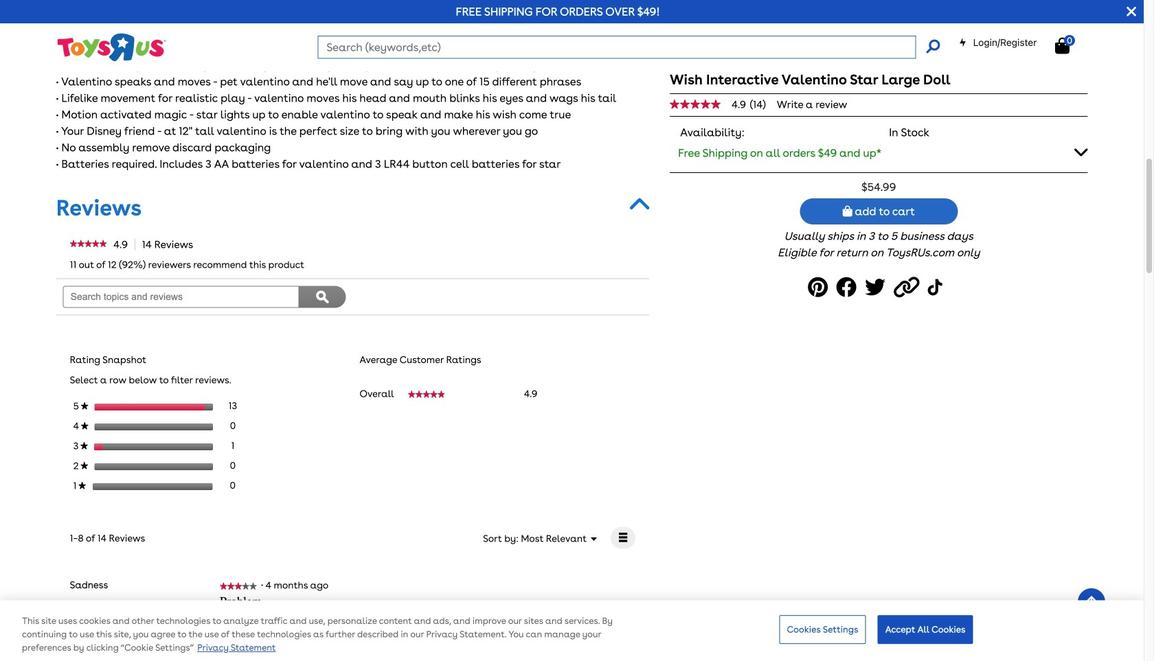 Task type: describe. For each thing, give the bounding box(es) containing it.
create a pinterest pin for wish interactive valentino star large doll image
[[808, 272, 832, 303]]

toys r us image
[[56, 32, 166, 63]]

Enter Keyword or Item No. search field
[[318, 36, 916, 59]]

copy a link to wish interactive valentino star large doll image
[[894, 272, 924, 303]]

close button image
[[1127, 4, 1137, 19]]



Task type: locate. For each thing, give the bounding box(es) containing it.
Search topics and reviews text field
[[63, 286, 299, 308]]

None search field
[[318, 36, 940, 59]]

shopping bag image
[[1055, 37, 1070, 54], [843, 206, 853, 217]]

tiktok image
[[928, 272, 946, 303]]

share a link to wish interactive valentino star large doll on twitter image
[[865, 272, 890, 303]]

1 vertical spatial shopping bag image
[[843, 206, 853, 217]]

1 horizontal spatial shopping bag image
[[1055, 37, 1070, 54]]

share wish interactive valentino star large doll on facebook image
[[836, 272, 861, 303]]

0 horizontal spatial shopping bag image
[[843, 206, 853, 217]]

Search topics and reviews search region search field
[[56, 279, 353, 315]]

0 vertical spatial shopping bag image
[[1055, 37, 1070, 54]]

list
[[70, 616, 107, 643]]

alert
[[70, 533, 150, 545]]



Task type: vqa. For each thing, say whether or not it's contained in the screenshot.
the Close button Icon
yes



